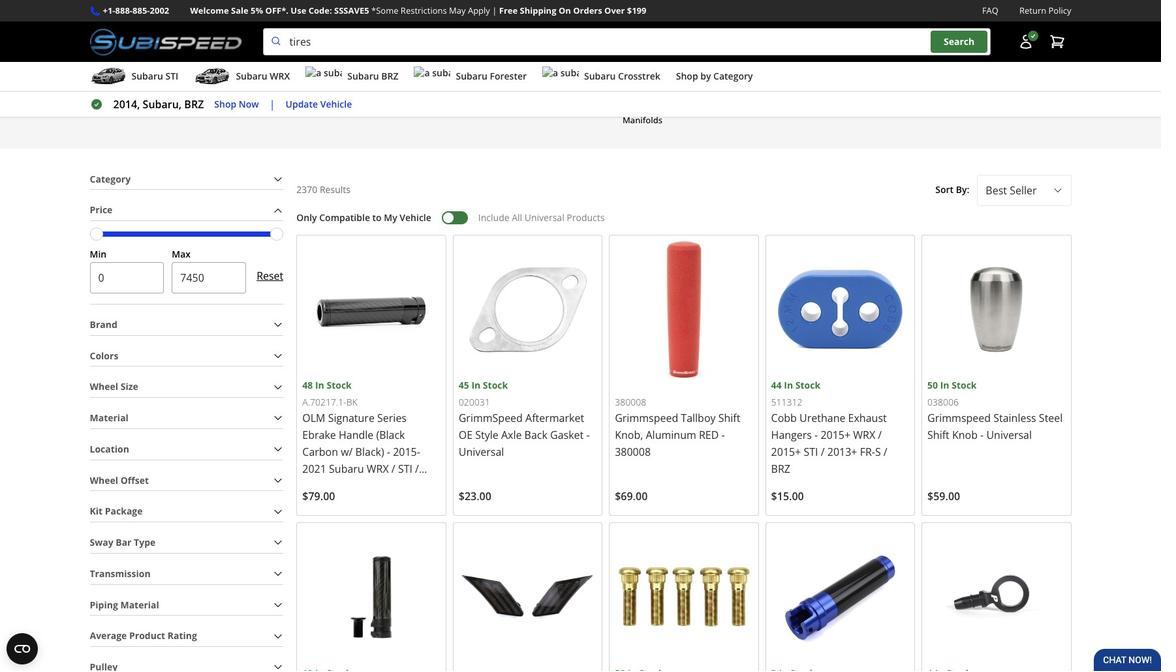 Task type: vqa. For each thing, say whether or not it's contained in the screenshot.
improve to the bottom
no



Task type: locate. For each thing, give the bounding box(es) containing it.
tail lights
[[500, 24, 538, 35]]

1 horizontal spatial shift
[[927, 428, 949, 443]]

1 vertical spatial shop
[[214, 98, 236, 110]]

2014, subaru, brz
[[113, 97, 204, 112]]

2 vertical spatial universal
[[459, 445, 504, 460]]

transmission button
[[90, 564, 283, 584]]

subaru inside subaru brz dropdown button
[[347, 70, 379, 82]]

Min text field
[[90, 262, 164, 294]]

subaru up the turbos
[[132, 70, 163, 82]]

2 380008 from the top
[[615, 445, 651, 460]]

| right fuel
[[269, 97, 275, 112]]

(black
[[376, 428, 405, 443]]

wheel size
[[90, 381, 138, 393]]

- right red
[[721, 428, 725, 443]]

1 vertical spatial shift
[[927, 428, 949, 443]]

fr- right 2013+ at the bottom right
[[860, 445, 875, 460]]

1 vertical spatial material
[[120, 599, 159, 611]]

oil right the air at the right
[[869, 24, 880, 35]]

- down the urethane
[[815, 428, 818, 443]]

0 vertical spatial vehicle
[[320, 98, 352, 110]]

0 vertical spatial wrx
[[270, 70, 290, 82]]

return
[[1019, 5, 1046, 16]]

- inside '44 in stock 511312 cobb urethane exhaust hangers - 2015+ wrx / 2015+ sti / 2013+ fr-s / brz'
[[815, 428, 818, 443]]

wrx inside '44 in stock 511312 cobb urethane exhaust hangers - 2015+ wrx / 2015+ sti / 2013+ fr-s / brz'
[[853, 428, 875, 443]]

s up 86
[[400, 479, 406, 494]]

sti up the subaru, on the left of the page
[[165, 70, 178, 82]]

s inside '44 in stock 511312 cobb urethane exhaust hangers - 2015+ wrx / 2015+ sti / 2013+ fr-s / brz'
[[875, 445, 881, 460]]

0 vertical spatial fr-
[[860, 445, 875, 460]]

plug & play management image
[[214, 0, 327, 18]]

select... image
[[1052, 185, 1063, 196]]

stock inside '44 in stock 511312 cobb urethane exhaust hangers - 2015+ wrx / 2015+ sti / 2013+ fr-s / brz'
[[795, 379, 820, 392]]

- right the knob
[[980, 428, 984, 443]]

stock for grimmspeed
[[952, 379, 977, 392]]

1 horizontal spatial grimmspeed
[[927, 411, 991, 426]]

0 horizontal spatial sti
[[165, 70, 178, 82]]

grimmspeed inside grimmspeed tallboy shift knob, aluminum red - 380008
[[615, 411, 678, 426]]

2 horizontal spatial sti
[[804, 445, 818, 460]]

exhaust up manifolds
[[600, 101, 632, 112]]

forester down tail
[[490, 70, 527, 82]]

piping
[[90, 599, 118, 611]]

stock inside 48 in stock a.70217.1-bk olm signature series ebrake handle (black carbon w/ black) - 2015- 2021 subaru wrx / sti / 2013-2021 scion fr-s / subaru brz / toyota 86 / 2014-2018 forester / 2013- 2017 crosstrek
[[327, 379, 352, 392]]

separators
[[882, 24, 926, 35]]

subaru forester button
[[414, 65, 527, 91]]

0 horizontal spatial forester
[[356, 513, 397, 528]]

020031
[[459, 396, 490, 408]]

2 horizontal spatial universal
[[986, 428, 1032, 443]]

subaru crosstrek
[[584, 70, 660, 82]]

material up average product rating
[[120, 599, 159, 611]]

1 in from the left
[[315, 379, 324, 392]]

stock for bk
[[327, 379, 352, 392]]

crosstrek up headers
[[618, 70, 660, 82]]

0 vertical spatial exhaust
[[600, 101, 632, 112]]

2 vertical spatial wrx
[[367, 462, 389, 477]]

0 horizontal spatial vehicle
[[320, 98, 352, 110]]

1 vertical spatial crosstrek
[[329, 530, 375, 545]]

48 in stock a.70217.1-bk olm signature series ebrake handle (black carbon w/ black) - 2015- 2021 subaru wrx / sti / 2013-2021 scion fr-s / subaru brz / toyota 86 / 2014-2018 forester / 2013- 2017 crosstrek
[[302, 379, 433, 545]]

subaru right a subaru forester thumbnail image
[[456, 70, 487, 82]]

| left free
[[492, 5, 497, 16]]

1 horizontal spatial universal
[[525, 212, 564, 224]]

1 vertical spatial 380008
[[615, 445, 651, 460]]

gasket
[[550, 428, 584, 443]]

1 horizontal spatial crosstrek
[[618, 70, 660, 82]]

return policy
[[1019, 5, 1071, 16]]

1 horizontal spatial fr-
[[860, 445, 875, 460]]

brand button
[[90, 315, 283, 335]]

sale
[[231, 5, 248, 16]]

price
[[90, 204, 113, 216]]

1 oil from the left
[[869, 24, 880, 35]]

welcome sale 5% off*. use code: sssave5
[[190, 5, 369, 16]]

stock inside 50 in stock 038006 grimmspeed stainless steel shift knob  - universal
[[952, 379, 977, 392]]

shop inside dropdown button
[[676, 70, 698, 82]]

subaru sti
[[132, 70, 178, 82]]

2021
[[302, 462, 326, 477], [330, 479, 353, 494]]

forester inside dropdown button
[[490, 70, 527, 82]]

wrx
[[270, 70, 290, 82], [853, 428, 875, 443], [367, 462, 389, 477]]

Select... button
[[977, 175, 1071, 206]]

0 horizontal spatial fr-
[[385, 479, 400, 494]]

a subaru forester thumbnail image image
[[414, 67, 451, 86]]

series
[[377, 411, 407, 426]]

update
[[286, 98, 318, 110]]

2021 down carbon
[[302, 462, 326, 477]]

0 vertical spatial shop
[[676, 70, 698, 82]]

1 vertical spatial vehicle
[[400, 212, 431, 224]]

stock up 038006
[[952, 379, 977, 392]]

1 horizontal spatial sti
[[398, 462, 412, 477]]

1 vertical spatial 2013-
[[406, 513, 433, 528]]

grimmspeed up the knob
[[927, 411, 991, 426]]

3 in from the left
[[784, 379, 793, 392]]

1 vertical spatial exhaust
[[848, 411, 887, 426]]

oil pans button
[[958, 0, 1071, 37]]

0 vertical spatial 380008
[[615, 396, 646, 408]]

- inside grimmspeed tallboy shift knob, aluminum red - 380008
[[721, 428, 725, 443]]

exhaust up 2013+ at the bottom right
[[848, 411, 887, 426]]

in inside '44 in stock 511312 cobb urethane exhaust hangers - 2015+ wrx / 2015+ sti / 2013+ fr-s / brz'
[[784, 379, 793, 392]]

shift left the knob
[[927, 428, 949, 443]]

product
[[129, 630, 165, 642]]

380008 up the knob,
[[615, 396, 646, 408]]

code:
[[308, 5, 332, 16]]

0 horizontal spatial exhaust
[[600, 101, 632, 112]]

universal down style
[[459, 445, 504, 460]]

injectors
[[263, 101, 298, 112]]

*some
[[371, 5, 398, 16]]

headers
[[634, 101, 668, 112]]

2 vertical spatial sti
[[398, 462, 412, 477]]

in inside 50 in stock 038006 grimmspeed stainless steel shift knob  - universal
[[940, 379, 949, 392]]

0 horizontal spatial 2013-
[[302, 479, 330, 494]]

wheel left size in the bottom of the page
[[90, 381, 118, 393]]

tail
[[500, 24, 514, 35]]

knob
[[952, 428, 978, 443]]

style
[[475, 428, 498, 443]]

wheel offset
[[90, 474, 149, 487]]

stock up 511312
[[795, 379, 820, 392]]

50
[[927, 379, 938, 392]]

size
[[121, 381, 138, 393]]

grimmspeed
[[615, 411, 678, 426], [927, 411, 991, 426]]

0 horizontal spatial shift
[[718, 411, 740, 426]]

0 vertical spatial 2013-
[[302, 479, 330, 494]]

0 vertical spatial wheel
[[90, 381, 118, 393]]

1 horizontal spatial exhaust
[[848, 411, 887, 426]]

forester down the toyota
[[356, 513, 397, 528]]

0 horizontal spatial 2021
[[302, 462, 326, 477]]

subaru inside the subaru wrx dropdown button
[[236, 70, 267, 82]]

in right 45
[[471, 379, 480, 392]]

sti down hangers
[[804, 445, 818, 460]]

0 horizontal spatial crosstrek
[[329, 530, 375, 545]]

wheels image
[[834, 48, 947, 95]]

0 vertical spatial s
[[875, 445, 881, 460]]

- inside 50 in stock 038006 grimmspeed stainless steel shift knob  - universal
[[980, 428, 984, 443]]

stock for grimmspeed
[[483, 379, 508, 392]]

0 horizontal spatial grimmspeed
[[615, 411, 678, 426]]

2 oil from the left
[[998, 24, 1009, 35]]

|
[[492, 5, 497, 16], [269, 97, 275, 112]]

category
[[713, 70, 753, 82]]

wrx up injectors
[[270, 70, 290, 82]]

in inside 45 in stock 020031 grimmspeed aftermarket oe style axle back gasket - universal
[[471, 379, 480, 392]]

subaru up now
[[236, 70, 267, 82]]

grimmspeed stainless steel shift knob  - universal image
[[927, 241, 1065, 379]]

transmission
[[90, 568, 151, 580]]

material inside piping material dropdown button
[[120, 599, 159, 611]]

exhaust inside '44 in stock 511312 cobb urethane exhaust hangers - 2015+ wrx / 2015+ sti / 2013+ fr-s / brz'
[[848, 411, 887, 426]]

2 wheel from the top
[[90, 474, 118, 487]]

material button
[[90, 409, 283, 429]]

1 vertical spatial universal
[[986, 428, 1032, 443]]

0 vertical spatial universal
[[525, 212, 564, 224]]

1 horizontal spatial oil
[[998, 24, 1009, 35]]

tail lights image
[[462, 0, 575, 18]]

380008 down the knob,
[[615, 445, 651, 460]]

cobb urethane exhaust hangers - 2015+ wrx / 2015+ sti / 2013+ fr-s / brz image
[[771, 241, 909, 379]]

subaru right a subaru crosstrek thumbnail image on the left
[[584, 70, 616, 82]]

0 horizontal spatial |
[[269, 97, 275, 112]]

wheel inside wheel offset dropdown button
[[90, 474, 118, 487]]

crosstrek down 2018 at bottom left
[[329, 530, 375, 545]]

brz inside '44 in stock 511312 cobb urethane exhaust hangers - 2015+ wrx / 2015+ sti / 2013+ fr-s / brz'
[[771, 462, 790, 477]]

2370
[[296, 184, 317, 196]]

s right 2013+ at the bottom right
[[875, 445, 881, 460]]

subaru inside subaru forester dropdown button
[[456, 70, 487, 82]]

1 wheel from the top
[[90, 381, 118, 393]]

material up location
[[90, 412, 128, 424]]

wrx down black)
[[367, 462, 389, 477]]

2013-
[[302, 479, 330, 494], [406, 513, 433, 528]]

oil left pans
[[998, 24, 1009, 35]]

sti
[[165, 70, 178, 82], [804, 445, 818, 460], [398, 462, 412, 477]]

forester
[[490, 70, 527, 82], [356, 513, 397, 528]]

grimmspeed up the knob,
[[615, 411, 678, 426]]

subaru inside the subaru crosstrek dropdown button
[[584, 70, 616, 82]]

kit package
[[90, 505, 143, 518]]

0 vertical spatial 2015+
[[821, 428, 850, 443]]

0 horizontal spatial shop
[[214, 98, 236, 110]]

in right 44 on the right of the page
[[784, 379, 793, 392]]

fr- up the toyota
[[385, 479, 400, 494]]

subaru right a subaru brz thumbnail image
[[347, 70, 379, 82]]

grimmspeed
[[459, 411, 523, 426]]

2 horizontal spatial wrx
[[853, 428, 875, 443]]

fuel injectors image
[[214, 48, 327, 95]]

brz up 2018 at bottom left
[[340, 496, 359, 511]]

1 vertical spatial sti
[[804, 445, 818, 460]]

2 stock from the left
[[483, 379, 508, 392]]

sway
[[90, 536, 113, 549]]

catback exhausts button
[[90, 0, 203, 37]]

0 horizontal spatial wrx
[[270, 70, 290, 82]]

knob,
[[615, 428, 643, 443]]

oil
[[869, 24, 880, 35], [998, 24, 1009, 35]]

fr-
[[860, 445, 875, 460], [385, 479, 400, 494]]

2 grimmspeed from the left
[[927, 411, 991, 426]]

shop
[[676, 70, 698, 82], [214, 98, 236, 110]]

0 horizontal spatial oil
[[869, 24, 880, 35]]

crosstrek inside dropdown button
[[618, 70, 660, 82]]

wrx inside dropdown button
[[270, 70, 290, 82]]

1 vertical spatial wheel
[[90, 474, 118, 487]]

universal right the all
[[525, 212, 564, 224]]

2013- down 86
[[406, 513, 433, 528]]

sssave5
[[334, 5, 369, 16]]

1 horizontal spatial wrx
[[367, 462, 389, 477]]

sti inside 48 in stock a.70217.1-bk olm signature series ebrake handle (black carbon w/ black) - 2015- 2021 subaru wrx / sti / 2013-2021 scion fr-s / subaru brz / toyota 86 / 2014-2018 forester / 2013- 2017 crosstrek
[[398, 462, 412, 477]]

subispeed logo image
[[90, 28, 242, 56]]

average product rating
[[90, 630, 197, 642]]

0 horizontal spatial universal
[[459, 445, 504, 460]]

subaru
[[132, 70, 163, 82], [236, 70, 267, 82], [347, 70, 379, 82], [456, 70, 487, 82], [584, 70, 616, 82], [329, 462, 364, 477], [302, 496, 337, 511]]

sti down 2015- at the bottom
[[398, 462, 412, 477]]

2021 left scion
[[330, 479, 353, 494]]

wheel for wheel size
[[90, 381, 118, 393]]

sway bar type button
[[90, 533, 283, 553]]

2 in from the left
[[471, 379, 480, 392]]

oil pans image
[[958, 0, 1071, 18]]

1 horizontal spatial 2021
[[330, 479, 353, 494]]

vehicle right the my
[[400, 212, 431, 224]]

brz left a subaru forester thumbnail image
[[381, 70, 398, 82]]

in right 48
[[315, 379, 324, 392]]

fr- inside '44 in stock 511312 cobb urethane exhaust hangers - 2015+ wrx / 2015+ sti / 2013+ fr-s / brz'
[[860, 445, 875, 460]]

wheel inside dropdown button
[[90, 381, 118, 393]]

1 vertical spatial forester
[[356, 513, 397, 528]]

faq link
[[982, 4, 998, 18]]

stock for cobb
[[795, 379, 820, 392]]

air oil separators button
[[834, 0, 947, 37]]

4 stock from the left
[[952, 379, 977, 392]]

1 horizontal spatial forester
[[490, 70, 527, 82]]

stock inside 45 in stock 020031 grimmspeed aftermarket oe style axle back gasket - universal
[[483, 379, 508, 392]]

1 vertical spatial |
[[269, 97, 275, 112]]

1 vertical spatial s
[[400, 479, 406, 494]]

all
[[512, 212, 522, 224]]

shop left by
[[676, 70, 698, 82]]

subaru inside subaru sti dropdown button
[[132, 70, 163, 82]]

universal inside 45 in stock 020031 grimmspeed aftermarket oe style axle back gasket - universal
[[459, 445, 504, 460]]

0 vertical spatial forester
[[490, 70, 527, 82]]

- right gasket
[[586, 428, 590, 443]]

1 horizontal spatial s
[[875, 445, 881, 460]]

0 vertical spatial material
[[90, 412, 128, 424]]

0 vertical spatial |
[[492, 5, 497, 16]]

shop for shop by category
[[676, 70, 698, 82]]

stock up bk
[[327, 379, 352, 392]]

0 horizontal spatial s
[[400, 479, 406, 494]]

stock up the 020031
[[483, 379, 508, 392]]

1 horizontal spatial 2015+
[[821, 428, 850, 443]]

1 horizontal spatial vehicle
[[400, 212, 431, 224]]

in right 50
[[940, 379, 949, 392]]

vehicle
[[320, 98, 352, 110], [400, 212, 431, 224]]

0 vertical spatial shift
[[718, 411, 740, 426]]

hangers
[[771, 428, 812, 443]]

kit package button
[[90, 502, 283, 522]]

1 stock from the left
[[327, 379, 352, 392]]

brz right the subaru, on the left of the page
[[184, 97, 204, 112]]

universal down the stainless
[[986, 428, 1032, 443]]

1 vertical spatial wrx
[[853, 428, 875, 443]]

2015+ down hangers
[[771, 445, 801, 460]]

0 vertical spatial sti
[[165, 70, 178, 82]]

perrin loop dipstick handle black image
[[927, 529, 1065, 667]]

single disc clutches
[[727, 24, 806, 35]]

subaru up 2014-
[[302, 496, 337, 511]]

reset
[[257, 269, 283, 283]]

vehicle down a subaru brz thumbnail image
[[320, 98, 352, 110]]

1 vertical spatial 2015+
[[771, 445, 801, 460]]

2013- up 2014-
[[302, 479, 330, 494]]

1 grimmspeed from the left
[[615, 411, 678, 426]]

3 stock from the left
[[795, 379, 820, 392]]

shop for shop now
[[214, 98, 236, 110]]

shift up red
[[718, 411, 740, 426]]

1 horizontal spatial shop
[[676, 70, 698, 82]]

turbos image
[[90, 48, 203, 95]]

exhaust headers and manifolds button
[[586, 47, 699, 128]]

wrx up 2013+ at the bottom right
[[853, 428, 875, 443]]

grimmspeed aftermarket oe style axle back gasket - universal image
[[459, 241, 597, 379]]

catback exhausts image
[[90, 0, 203, 18]]

a subaru brz thumbnail image image
[[306, 67, 342, 86]]

a subaru sti thumbnail image image
[[90, 67, 126, 86]]

vehicle inside button
[[320, 98, 352, 110]]

exhaust headers and manifolds image
[[586, 48, 699, 95]]

1 380008 from the top
[[615, 396, 646, 408]]

crosstrek
[[618, 70, 660, 82], [329, 530, 375, 545]]

0 vertical spatial crosstrek
[[618, 70, 660, 82]]

colors button
[[90, 346, 283, 366]]

policy
[[1048, 5, 1071, 16]]

1 horizontal spatial |
[[492, 5, 497, 16]]

shop left now
[[214, 98, 236, 110]]

plug
[[220, 24, 238, 35]]

2015+ up 2013+ at the bottom right
[[821, 428, 850, 443]]

search
[[944, 35, 975, 48]]

1 horizontal spatial 2013-
[[406, 513, 433, 528]]

in inside 48 in stock a.70217.1-bk olm signature series ebrake handle (black carbon w/ black) - 2015- 2021 subaru wrx / sti / 2013-2021 scion fr-s / subaru brz / toyota 86 / 2014-2018 forester / 2013- 2017 crosstrek
[[315, 379, 324, 392]]

brz up $15.00
[[771, 462, 790, 477]]

1 vertical spatial fr-
[[385, 479, 400, 494]]

exhausts
[[146, 24, 182, 35]]

lights
[[516, 24, 538, 35]]

tail lights button
[[462, 0, 575, 37]]

- down (black
[[387, 445, 390, 460]]

4 in from the left
[[940, 379, 949, 392]]

wheel left offset at the left bottom of the page
[[90, 474, 118, 487]]



Task type: describe. For each thing, give the bounding box(es) containing it.
grimmspeed inside 50 in stock 038006 grimmspeed stainless steel shift knob  - universal
[[927, 411, 991, 426]]

update vehicle button
[[286, 97, 352, 112]]

fuel injectors
[[244, 101, 298, 112]]

headlights image
[[338, 0, 451, 18]]

spoilers & wings image
[[338, 48, 451, 95]]

orders
[[573, 5, 602, 16]]

compatible
[[319, 212, 370, 224]]

material inside material "dropdown button"
[[90, 412, 128, 424]]

subaru wrx button
[[194, 65, 290, 91]]

subaru crosstrek button
[[542, 65, 660, 91]]

on
[[559, 5, 571, 16]]

shop by category button
[[676, 65, 753, 91]]

return policy link
[[1019, 4, 1071, 18]]

intercoolers image
[[958, 48, 1071, 95]]

button image
[[1018, 34, 1033, 50]]

rating
[[168, 630, 197, 642]]

subaru for subaru sti
[[132, 70, 163, 82]]

rsp carbon fiber ebrake replacement handle image
[[771, 529, 909, 667]]

to
[[372, 212, 382, 224]]

fog lights image
[[710, 48, 823, 95]]

search input field
[[263, 28, 990, 56]]

885-
[[133, 5, 150, 16]]

catback
[[111, 24, 143, 35]]

by:
[[956, 184, 969, 196]]

sort by:
[[935, 184, 969, 196]]

scion
[[356, 479, 382, 494]]

subaru for subaru forester
[[456, 70, 487, 82]]

clutches
[[772, 24, 806, 35]]

oil pans
[[998, 24, 1031, 35]]

bk
[[346, 396, 357, 408]]

reset button
[[257, 260, 283, 292]]

oe
[[459, 428, 473, 443]]

- inside 45 in stock 020031 grimmspeed aftermarket oe style axle back gasket - universal
[[586, 428, 590, 443]]

only compatible to my vehicle
[[296, 212, 431, 224]]

subaru wrx
[[236, 70, 290, 82]]

shop now link
[[214, 97, 259, 112]]

wheel size button
[[90, 377, 283, 397]]

coilovers image
[[586, 0, 699, 18]]

wheel for wheel offset
[[90, 474, 118, 487]]

exhaust inside the exhaust headers and manifolds
[[600, 101, 632, 112]]

red
[[699, 428, 719, 443]]

shift inside 50 in stock 038006 grimmspeed stainless steel shift knob  - universal
[[927, 428, 949, 443]]

minimum slider
[[90, 228, 103, 241]]

- inside 48 in stock a.70217.1-bk olm signature series ebrake handle (black carbon w/ black) - 2015- 2021 subaru wrx / sti / 2013-2021 scion fr-s / subaru brz / toyota 86 / 2014-2018 forester / 2013- 2017 crosstrek
[[387, 445, 390, 460]]

include all universal products
[[478, 212, 605, 224]]

location
[[90, 443, 129, 455]]

subaru for subaru wrx
[[236, 70, 267, 82]]

olm signature series ebrake handle (black carbon w/ black) - 2015-2021 subaru wrx / sti / 2013-2021 scion fr-s / subaru brz / toyota 86 / 2014-2018 forester / 2013-2017 crosstrek image
[[302, 241, 440, 379]]

w/
[[341, 445, 353, 460]]

crosstrek inside 48 in stock a.70217.1-bk olm signature series ebrake handle (black carbon w/ black) - 2015- 2021 subaru wrx / sti / 2013-2021 scion fr-s / subaru brz / toyota 86 / 2014-2018 forester / 2013- 2017 crosstrek
[[329, 530, 375, 545]]

by
[[700, 70, 711, 82]]

s inside 48 in stock a.70217.1-bk olm signature series ebrake handle (black carbon w/ black) - 2015- 2021 subaru wrx / sti / 2013-2021 scion fr-s / subaru brz / toyota 86 / 2014-2018 forester / 2013- 2017 crosstrek
[[400, 479, 406, 494]]

shop now
[[214, 98, 259, 110]]

a.70217.1-
[[302, 396, 346, 408]]

turbos button
[[90, 47, 203, 128]]

48
[[302, 379, 313, 392]]

2018
[[330, 513, 353, 528]]

arp wheel studs - 2015+ wrx / 2015+ sti / 2013+ fr-s / brz image
[[615, 529, 753, 667]]

a subaru crosstrek thumbnail image image
[[542, 67, 579, 86]]

subaru sti button
[[90, 65, 178, 91]]

a subaru wrx thumbnail image image
[[194, 67, 231, 86]]

380008 inside grimmspeed tallboy shift knob, aluminum red - 380008
[[615, 445, 651, 460]]

$69.00
[[615, 490, 648, 504]]

kit
[[90, 505, 103, 518]]

morimoto xb led sidemarker lights - 2013-2021 frs / brz / 86 image
[[459, 529, 597, 667]]

exhaust headers and manifolds
[[600, 101, 685, 126]]

piping material button
[[90, 596, 283, 616]]

86
[[404, 496, 416, 511]]

45 in stock 020031 grimmspeed aftermarket oe style axle back gasket - universal
[[459, 379, 590, 460]]

bar
[[116, 536, 131, 549]]

+1-888-885-2002 link
[[103, 4, 169, 18]]

2002
[[150, 5, 169, 16]]

subaru brz
[[347, 70, 398, 82]]

open widget image
[[7, 634, 38, 665]]

subaru for subaru crosstrek
[[584, 70, 616, 82]]

in for grimmspeed
[[471, 379, 480, 392]]

2370 results
[[296, 184, 350, 196]]

sti inside '44 in stock 511312 cobb urethane exhaust hangers - 2015+ wrx / 2015+ sti / 2013+ fr-s / brz'
[[804, 445, 818, 460]]

fr- inside 48 in stock a.70217.1-bk olm signature series ebrake handle (black carbon w/ black) - 2015- 2021 subaru wrx / sti / 2013-2021 scion fr-s / subaru brz / toyota 86 / 2014-2018 forester / 2013- 2017 crosstrek
[[385, 479, 400, 494]]

0 vertical spatial 2021
[[302, 462, 326, 477]]

maximum slider
[[270, 228, 283, 241]]

shipping
[[520, 5, 556, 16]]

brz inside subaru brz dropdown button
[[381, 70, 398, 82]]

sti inside dropdown button
[[165, 70, 178, 82]]

use
[[291, 5, 306, 16]]

subaru for subaru brz
[[347, 70, 379, 82]]

may
[[449, 5, 466, 16]]

stainless
[[993, 411, 1036, 426]]

only
[[296, 212, 317, 224]]

1 vertical spatial 2021
[[330, 479, 353, 494]]

black)
[[355, 445, 384, 460]]

2014-
[[302, 513, 330, 528]]

single disc clutches button
[[710, 0, 823, 37]]

Max text field
[[172, 262, 246, 294]]

olm satin series carbon ebrake handle w/ black button - 2015-2021 subaru wrx / sti / 2013-2021 scion fr-s / subaru brz / toyota 86 / 2014-2018 forester / 2013-2017 crosstrek image
[[302, 529, 440, 667]]

air oil separators
[[855, 24, 926, 35]]

aluminum
[[646, 428, 696, 443]]

headlights button
[[338, 0, 451, 37]]

*some restrictions may apply | free shipping on orders over $199
[[371, 5, 646, 16]]

front lips image
[[462, 48, 575, 95]]

in for cobb
[[784, 379, 793, 392]]

restrictions
[[401, 5, 447, 16]]

carbon
[[302, 445, 338, 460]]

shift inside grimmspeed tallboy shift knob, aluminum red - 380008
[[718, 411, 740, 426]]

wrx inside 48 in stock a.70217.1-bk olm signature series ebrake handle (black carbon w/ black) - 2015- 2021 subaru wrx / sti / 2013-2021 scion fr-s / subaru brz / toyota 86 / 2014-2018 forester / 2013- 2017 crosstrek
[[367, 462, 389, 477]]

plug & play management
[[220, 24, 321, 35]]

$199
[[627, 5, 646, 16]]

grimmspeed tallboy shift knob, aluminum red - 380008 image
[[615, 241, 753, 379]]

tallboy
[[681, 411, 716, 426]]

update vehicle
[[286, 98, 352, 110]]

5%
[[251, 5, 263, 16]]

free
[[499, 5, 518, 16]]

toyota
[[368, 496, 402, 511]]

in for bk
[[315, 379, 324, 392]]

play
[[248, 24, 265, 35]]

$59.00
[[927, 490, 960, 504]]

+1-888-885-2002
[[103, 5, 169, 16]]

turbos
[[132, 101, 161, 112]]

coilovers button
[[586, 0, 699, 37]]

44 in stock 511312 cobb urethane exhaust hangers - 2015+ wrx / 2015+ sti / 2013+ fr-s / brz
[[771, 379, 887, 477]]

fuel injectors button
[[214, 47, 327, 128]]

brz inside 48 in stock a.70217.1-bk olm signature series ebrake handle (black carbon w/ black) - 2015- 2021 subaru wrx / sti / 2013-2021 scion fr-s / subaru brz / toyota 86 / 2014-2018 forester / 2013- 2017 crosstrek
[[340, 496, 359, 511]]

olm
[[302, 411, 325, 426]]

forester inside 48 in stock a.70217.1-bk olm signature series ebrake handle (black carbon w/ black) - 2015- 2021 subaru wrx / sti / 2013-2021 scion fr-s / subaru brz / toyota 86 / 2014-2018 forester / 2013- 2017 crosstrek
[[356, 513, 397, 528]]

0 horizontal spatial 2015+
[[771, 445, 801, 460]]

colors
[[90, 349, 118, 362]]

off*.
[[265, 5, 288, 16]]

2014,
[[113, 97, 140, 112]]

grimmspeed tallboy shift knob, aluminum red - 380008
[[615, 411, 740, 460]]

fuel
[[244, 101, 260, 112]]

single
[[727, 24, 751, 35]]

subaru down w/
[[329, 462, 364, 477]]

$15.00
[[771, 490, 804, 504]]

in for grimmspeed
[[940, 379, 949, 392]]

2015-
[[393, 445, 420, 460]]

catback exhausts
[[111, 24, 182, 35]]

universal inside 50 in stock 038006 grimmspeed stainless steel shift knob  - universal
[[986, 428, 1032, 443]]



